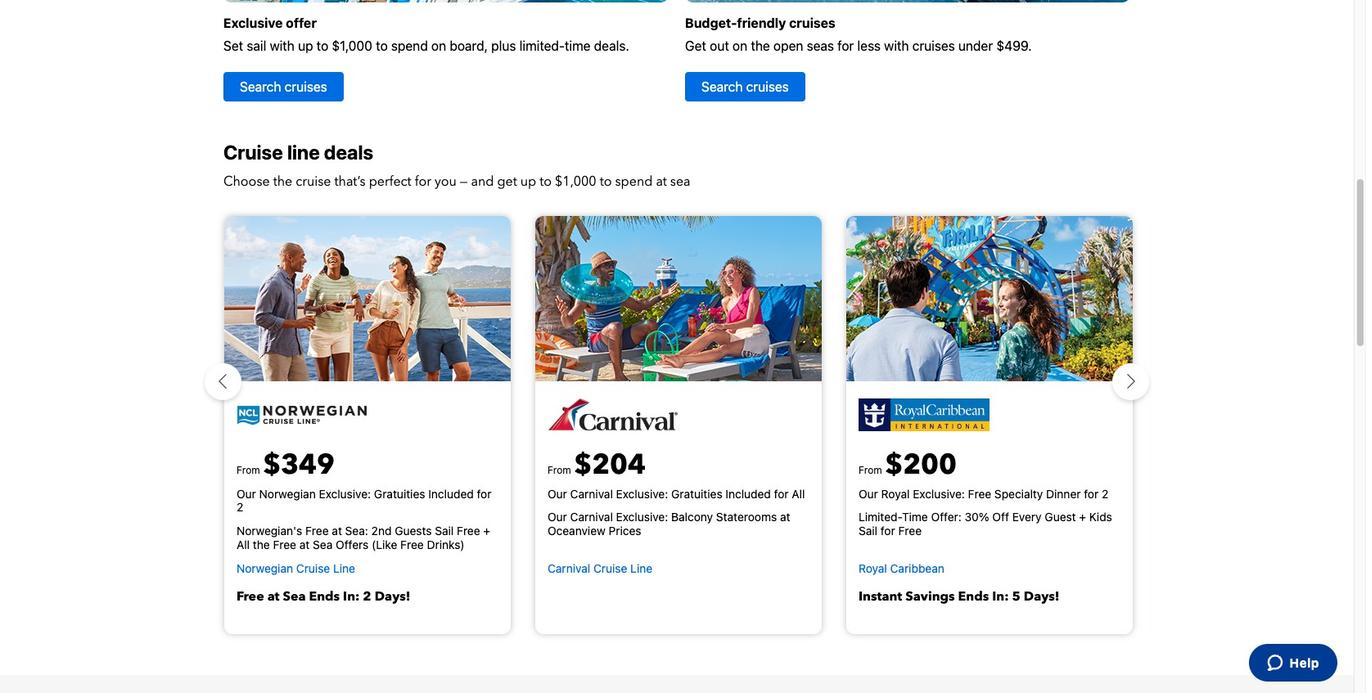 Task type: describe. For each thing, give the bounding box(es) containing it.
from for 204
[[548, 464, 571, 476]]

to right get
[[540, 172, 552, 190]]

included for at
[[726, 487, 771, 501]]

line
[[287, 141, 320, 164]]

—
[[460, 172, 468, 190]]

1 days! from the left
[[375, 587, 411, 605]]

our royal exclusive: free specialty dinner for 2
[[859, 487, 1109, 501]]

get
[[497, 172, 517, 190]]

2 days! from the left
[[1024, 587, 1060, 605]]

sail
[[247, 39, 266, 54]]

$499.
[[997, 39, 1032, 54]]

1 on from the left
[[431, 39, 446, 54]]

2 inside our norwegian exclusive: gratuities included for 2
[[237, 500, 243, 514]]

free left the offers
[[305, 524, 329, 538]]

5
[[1012, 587, 1021, 605]]

norwegian cruise line image
[[237, 404, 368, 426]]

board,
[[450, 39, 488, 54]]

offer
[[286, 16, 317, 31]]

for inside limited-time offer: 30% off every guest + kids sail for free
[[881, 524, 895, 538]]

from for 349
[[237, 464, 260, 476]]

sail inside norwegian's free at sea: 2nd guests sail free + all the free at sea offers (like free drinks)
[[435, 524, 454, 538]]

search for sail
[[240, 80, 281, 94]]

2 with from the left
[[884, 39, 909, 54]]

0 vertical spatial the
[[751, 39, 770, 54]]

carnival inside "link"
[[548, 561, 590, 575]]

$ for 204
[[574, 446, 592, 483]]

(like
[[372, 538, 397, 552]]

budget-friendly cruises
[[685, 16, 836, 31]]

choose the cruise that's perfect for you — and get up to $1,000 to spend at sea
[[224, 172, 691, 190]]

limited-
[[520, 39, 565, 54]]

exclusive offer
[[224, 16, 317, 31]]

perfect
[[369, 172, 412, 190]]

under
[[959, 39, 993, 54]]

guest
[[1045, 510, 1076, 524]]

open
[[774, 39, 803, 54]]

2 horizontal spatial 2
[[1102, 487, 1109, 501]]

seas
[[807, 39, 834, 54]]

get
[[685, 39, 707, 54]]

search cruises link for with
[[224, 72, 344, 102]]

royal caribbean
[[859, 561, 945, 575]]

our norwegian exclusive: gratuities included for 2
[[237, 487, 492, 514]]

the inside norwegian's free at sea: 2nd guests sail free + all the free at sea offers (like free drinks)
[[253, 538, 270, 552]]

staterooms
[[716, 510, 777, 524]]

set
[[224, 39, 243, 54]]

get out on the open seas for less with cruises under $499.
[[685, 39, 1032, 54]]

sea
[[670, 172, 691, 190]]

exclusive: for at
[[319, 487, 371, 501]]

cruises down the offer
[[285, 80, 327, 94]]

royal caribbean image
[[859, 399, 990, 431]]

from $ 200
[[859, 446, 957, 483]]

prices
[[609, 524, 641, 538]]

200
[[903, 446, 957, 483]]

less
[[858, 39, 881, 54]]

$ for 349
[[263, 446, 281, 483]]

2 in: from the left
[[992, 587, 1009, 605]]

cruises down open
[[746, 80, 789, 94]]

out
[[710, 39, 729, 54]]

plus
[[491, 39, 516, 54]]

off
[[993, 510, 1009, 524]]

sea inside norwegian's free at sea: 2nd guests sail free + all the free at sea offers (like free drinks)
[[313, 538, 333, 552]]

caribbean
[[890, 561, 945, 575]]

time
[[902, 510, 928, 524]]

204
[[592, 446, 646, 483]]

0 horizontal spatial cruise
[[224, 141, 283, 164]]

exclusive: for offer:
[[913, 487, 965, 501]]

you
[[435, 172, 457, 190]]

instant
[[859, 587, 902, 605]]

0 vertical spatial all
[[792, 487, 805, 501]]

every
[[1012, 510, 1042, 524]]

drinks)
[[427, 538, 465, 552]]

norwegian cruise line thumbnail image image
[[122, 216, 613, 381]]

carnival cruise line
[[548, 561, 653, 575]]

exclusive
[[224, 16, 283, 31]]

instant savings ends in: 5 days!
[[859, 587, 1060, 605]]

exclusive: for exclusive:
[[616, 487, 668, 501]]

cruise sale image
[[224, 0, 669, 3]]

oceanview
[[548, 524, 606, 538]]

cruises left under
[[913, 39, 955, 54]]

norwegian's free at sea: 2nd guests sail free + all the free at sea offers (like free drinks)
[[237, 524, 490, 552]]

cruises up the seas
[[789, 16, 836, 31]]

to down cruise sale image on the left top
[[376, 39, 388, 54]]

at inside the our carnival exclusive: balcony staterooms at oceanview prices
[[780, 510, 791, 524]]

30%
[[965, 510, 990, 524]]

gratuities for 2nd
[[374, 487, 425, 501]]

offers
[[336, 538, 369, 552]]

1 horizontal spatial up
[[521, 172, 536, 190]]

royal caribbean link
[[859, 561, 1121, 579]]

norwegian inside our norwegian exclusive: gratuities included for 2
[[259, 487, 316, 501]]

1 horizontal spatial 2
[[363, 587, 371, 605]]

gratuities for staterooms
[[671, 487, 723, 501]]

royal caribbean thumbnail image image
[[744, 216, 1235, 381]]

carnival for our carnival exclusive: gratuities included for all
[[570, 487, 613, 501]]

at down norwegian cruise line
[[267, 587, 280, 605]]

our carnival exclusive: balcony staterooms at oceanview prices
[[548, 510, 791, 538]]

carnival cruise line image
[[548, 398, 679, 432]]

choose
[[224, 172, 270, 190]]

1 ends from the left
[[309, 587, 340, 605]]



Task type: locate. For each thing, give the bounding box(es) containing it.
1 horizontal spatial search
[[702, 80, 743, 94]]

royal up instant
[[859, 561, 887, 575]]

friendly
[[737, 16, 786, 31]]

1 search cruises from the left
[[240, 80, 327, 94]]

offer:
[[931, 510, 962, 524]]

norwegian cruise line
[[237, 561, 355, 575]]

deals.
[[594, 39, 629, 54]]

1 vertical spatial norwegian
[[237, 561, 293, 575]]

2 ends from the left
[[958, 587, 989, 605]]

free up 30%
[[968, 487, 992, 501]]

from $ 204
[[548, 446, 646, 483]]

carnival
[[570, 487, 613, 501], [570, 510, 613, 524], [548, 561, 590, 575]]

in:
[[343, 587, 360, 605], [992, 587, 1009, 605]]

2 $ from the left
[[574, 446, 592, 483]]

search cruises down sail
[[240, 80, 327, 94]]

savings
[[906, 587, 955, 605]]

search cruises link
[[224, 72, 344, 102], [685, 72, 805, 102]]

+ left kids
[[1079, 510, 1086, 524]]

sea left the offers
[[313, 538, 333, 552]]

from $ 349
[[237, 446, 335, 483]]

1 horizontal spatial included
[[726, 487, 771, 501]]

ends down norwegian cruise line
[[309, 587, 340, 605]]

at left sea:
[[332, 524, 342, 538]]

line for 349
[[333, 561, 355, 575]]

on
[[431, 39, 446, 54], [733, 39, 748, 54]]

search cruises for with
[[240, 80, 327, 94]]

0 horizontal spatial in:
[[343, 587, 360, 605]]

carnival up carnival cruise line at the left bottom
[[570, 510, 613, 524]]

1 horizontal spatial sea
[[313, 538, 333, 552]]

$
[[263, 446, 281, 483], [574, 446, 592, 483], [885, 446, 903, 483]]

included up drinks)
[[428, 487, 474, 501]]

1 search cruises link from the left
[[224, 72, 344, 102]]

for
[[838, 39, 854, 54], [415, 172, 431, 190], [477, 487, 492, 501], [774, 487, 789, 501], [1084, 487, 1099, 501], [881, 524, 895, 538]]

carnival down from $ 204
[[570, 487, 613, 501]]

1 horizontal spatial in:
[[992, 587, 1009, 605]]

up
[[298, 39, 313, 54], [521, 172, 536, 190]]

gratuities up guests
[[374, 487, 425, 501]]

our
[[237, 487, 256, 501], [548, 487, 567, 501], [859, 487, 878, 501], [548, 510, 567, 524]]

carnival down oceanview
[[548, 561, 590, 575]]

at up norwegian cruise line
[[300, 538, 310, 552]]

1 horizontal spatial gratuities
[[671, 487, 723, 501]]

cruise line deals
[[224, 141, 373, 164]]

at right staterooms
[[780, 510, 791, 524]]

included up staterooms
[[726, 487, 771, 501]]

search down sail
[[240, 80, 281, 94]]

with
[[270, 39, 295, 54], [884, 39, 909, 54]]

limited-time offer: 30% off every guest + kids sail for free
[[859, 510, 1113, 538]]

up right get
[[521, 172, 536, 190]]

0 horizontal spatial search
[[240, 80, 281, 94]]

0 vertical spatial sea
[[313, 538, 333, 552]]

$1,000
[[332, 39, 373, 54], [555, 172, 597, 190]]

0 horizontal spatial days!
[[375, 587, 411, 605]]

1 $ from the left
[[263, 446, 281, 483]]

0 horizontal spatial +
[[483, 524, 490, 538]]

1 horizontal spatial $1,000
[[555, 172, 597, 190]]

1 vertical spatial spend
[[615, 172, 653, 190]]

1 horizontal spatial $
[[574, 446, 592, 483]]

0 horizontal spatial $1,000
[[332, 39, 373, 54]]

from inside from $ 349
[[237, 464, 260, 476]]

1 horizontal spatial ends
[[958, 587, 989, 605]]

spend down cruise sale image on the left top
[[391, 39, 428, 54]]

0 horizontal spatial sea
[[283, 587, 306, 605]]

0 horizontal spatial spend
[[391, 39, 428, 54]]

cruise inside "link"
[[594, 561, 627, 575]]

1 vertical spatial royal
[[859, 561, 887, 575]]

line down prices
[[631, 561, 653, 575]]

1 horizontal spatial spend
[[615, 172, 653, 190]]

our up oceanview
[[548, 487, 567, 501]]

1 horizontal spatial days!
[[1024, 587, 1060, 605]]

349
[[281, 446, 335, 483]]

2 vertical spatial carnival
[[548, 561, 590, 575]]

2 vertical spatial the
[[253, 538, 270, 552]]

the up norwegian cruise line
[[253, 538, 270, 552]]

0 vertical spatial up
[[298, 39, 313, 54]]

carnival cruise line link
[[548, 561, 810, 579]]

0 horizontal spatial on
[[431, 39, 446, 54]]

guests
[[395, 524, 432, 538]]

exclusive: inside the our carnival exclusive: balcony staterooms at oceanview prices
[[616, 510, 668, 524]]

our for our royal exclusive: free specialty dinner for 2
[[859, 487, 878, 501]]

our inside the our carnival exclusive: balcony staterooms at oceanview prices
[[548, 510, 567, 524]]

sail right guests
[[435, 524, 454, 538]]

deals
[[324, 141, 373, 164]]

exclusive: up offer:
[[913, 487, 965, 501]]

+ inside limited-time offer: 30% off every guest + kids sail for free
[[1079, 510, 1086, 524]]

2 on from the left
[[733, 39, 748, 54]]

0 horizontal spatial 2
[[237, 500, 243, 514]]

2 up kids
[[1102, 487, 1109, 501]]

cruise for 204
[[594, 561, 627, 575]]

free at sea ends in: 2 days!
[[237, 587, 411, 605]]

1 line from the left
[[333, 561, 355, 575]]

to down the offer
[[317, 39, 328, 54]]

cruise
[[296, 172, 331, 190]]

0 horizontal spatial ends
[[309, 587, 340, 605]]

dinner
[[1046, 487, 1081, 501]]

$ for 200
[[885, 446, 903, 483]]

budget-
[[685, 16, 737, 31]]

sail inside limited-time offer: 30% off every guest + kids sail for free
[[859, 524, 878, 538]]

1 horizontal spatial all
[[792, 487, 805, 501]]

exclusive: up sea:
[[319, 487, 371, 501]]

0 vertical spatial carnival
[[570, 487, 613, 501]]

our for our carnival exclusive: gratuities included for all
[[548, 487, 567, 501]]

the down budget-friendly cruises
[[751, 39, 770, 54]]

search cruises link down sail
[[224, 72, 344, 102]]

our carnival exclusive: gratuities included for all
[[548, 487, 805, 501]]

all
[[792, 487, 805, 501], [237, 538, 250, 552]]

2 down norwegian cruise line link
[[363, 587, 371, 605]]

to left sea
[[600, 172, 612, 190]]

0 horizontal spatial with
[[270, 39, 295, 54]]

2
[[1102, 487, 1109, 501], [237, 500, 243, 514], [363, 587, 371, 605]]

norwegian down from $ 349
[[259, 487, 316, 501]]

3 $ from the left
[[885, 446, 903, 483]]

from inside from $ 200
[[859, 464, 882, 476]]

norwegian's
[[237, 524, 302, 538]]

cruise for 349
[[296, 561, 330, 575]]

2 horizontal spatial cruise
[[594, 561, 627, 575]]

our for our norwegian exclusive: gratuities included for 2
[[237, 487, 256, 501]]

1 in: from the left
[[343, 587, 360, 605]]

exclusive: down 204
[[616, 487, 668, 501]]

exclusive: inside our norwegian exclusive: gratuities included for 2
[[319, 487, 371, 501]]

norwegian cruise line link
[[237, 561, 499, 579]]

1 vertical spatial the
[[273, 172, 292, 190]]

at left sea
[[656, 172, 667, 190]]

free right guests
[[457, 524, 480, 538]]

0 horizontal spatial all
[[237, 538, 250, 552]]

included for guests
[[428, 487, 474, 501]]

cruises
[[789, 16, 836, 31], [913, 39, 955, 54], [285, 80, 327, 94], [746, 80, 789, 94]]

1 from from the left
[[237, 464, 260, 476]]

free down norwegian cruise line
[[237, 587, 264, 605]]

ends down royal caribbean link
[[958, 587, 989, 605]]

exclusive:
[[319, 487, 371, 501], [616, 487, 668, 501], [913, 487, 965, 501], [616, 510, 668, 524]]

search cruises down out
[[702, 80, 789, 94]]

cruise up free at sea ends in: 2 days!
[[296, 561, 330, 575]]

time
[[565, 39, 591, 54]]

1 horizontal spatial on
[[733, 39, 748, 54]]

gratuities up balcony
[[671, 487, 723, 501]]

0 horizontal spatial search cruises link
[[224, 72, 344, 102]]

2 horizontal spatial from
[[859, 464, 882, 476]]

$ down carnival cruise line image
[[574, 446, 592, 483]]

exclusive: down our carnival exclusive: gratuities included for all
[[616, 510, 668, 524]]

0 horizontal spatial up
[[298, 39, 313, 54]]

carnival cruise line thumbnail image image
[[433, 216, 924, 381]]

2 line from the left
[[631, 561, 653, 575]]

sail
[[435, 524, 454, 538], [859, 524, 878, 538]]

1 horizontal spatial from
[[548, 464, 571, 476]]

0 horizontal spatial line
[[333, 561, 355, 575]]

days! down norwegian cruise line link
[[375, 587, 411, 605]]

from for 200
[[859, 464, 882, 476]]

1 with from the left
[[270, 39, 295, 54]]

1 horizontal spatial search cruises
[[702, 80, 789, 94]]

cruise
[[224, 141, 283, 164], [296, 561, 330, 575], [594, 561, 627, 575]]

days! right 5
[[1024, 587, 1060, 605]]

search for out
[[702, 80, 743, 94]]

search cruises for on
[[702, 80, 789, 94]]

the left cruise
[[273, 172, 292, 190]]

+ inside norwegian's free at sea: 2nd guests sail free + all the free at sea offers (like free drinks)
[[483, 524, 490, 538]]

1 horizontal spatial line
[[631, 561, 653, 575]]

1 horizontal spatial with
[[884, 39, 909, 54]]

days!
[[375, 587, 411, 605], [1024, 587, 1060, 605]]

1 horizontal spatial search cruises link
[[685, 72, 805, 102]]

free up caribbean
[[899, 524, 922, 538]]

0 vertical spatial royal
[[881, 487, 910, 501]]

that's
[[334, 172, 366, 190]]

line
[[333, 561, 355, 575], [631, 561, 653, 575]]

0 horizontal spatial gratuities
[[374, 487, 425, 501]]

search down out
[[702, 80, 743, 94]]

with right less
[[884, 39, 909, 54]]

our up limited-
[[859, 487, 878, 501]]

0 horizontal spatial $
[[263, 446, 281, 483]]

royal up limited-
[[881, 487, 910, 501]]

our up the norwegian's at the bottom
[[237, 487, 256, 501]]

line down the offers
[[333, 561, 355, 575]]

our for our carnival exclusive: balcony staterooms at oceanview prices
[[548, 510, 567, 524]]

1 vertical spatial up
[[521, 172, 536, 190]]

the
[[751, 39, 770, 54], [273, 172, 292, 190], [253, 538, 270, 552]]

2 sail from the left
[[859, 524, 878, 538]]

$ up limited-
[[885, 446, 903, 483]]

1 vertical spatial all
[[237, 538, 250, 552]]

1 vertical spatial carnival
[[570, 510, 613, 524]]

gratuities inside our norwegian exclusive: gratuities included for 2
[[374, 487, 425, 501]]

search
[[240, 80, 281, 94], [702, 80, 743, 94]]

in: down norwegian cruise line link
[[343, 587, 360, 605]]

2 up the norwegian's at the bottom
[[237, 500, 243, 514]]

carnival for our carnival exclusive: balcony staterooms at oceanview prices
[[570, 510, 613, 524]]

free up norwegian cruise line
[[273, 538, 296, 552]]

+ right drinks)
[[483, 524, 490, 538]]

1 horizontal spatial sail
[[859, 524, 878, 538]]

limited-
[[859, 510, 902, 524]]

1 vertical spatial sea
[[283, 587, 306, 605]]

0 horizontal spatial included
[[428, 487, 474, 501]]

on right out
[[733, 39, 748, 54]]

1 horizontal spatial the
[[273, 172, 292, 190]]

from inside from $ 204
[[548, 464, 571, 476]]

sea down norwegian cruise line
[[283, 587, 306, 605]]

2nd
[[371, 524, 392, 538]]

royal
[[881, 487, 910, 501], [859, 561, 887, 575]]

0 horizontal spatial search cruises
[[240, 80, 327, 94]]

kids
[[1090, 510, 1113, 524]]

2 from from the left
[[548, 464, 571, 476]]

norwegian
[[259, 487, 316, 501], [237, 561, 293, 575]]

spend left sea
[[615, 172, 653, 190]]

and
[[471, 172, 494, 190]]

free
[[968, 487, 992, 501], [305, 524, 329, 538], [457, 524, 480, 538], [899, 524, 922, 538], [273, 538, 296, 552], [400, 538, 424, 552], [237, 587, 264, 605]]

from left 204
[[548, 464, 571, 476]]

our inside our norwegian exclusive: gratuities included for 2
[[237, 487, 256, 501]]

3 from from the left
[[859, 464, 882, 476]]

included inside our norwegian exclusive: gratuities included for 2
[[428, 487, 474, 501]]

specialty
[[995, 487, 1043, 501]]

set sail with up to $1,000 to spend on board, plus limited-time deals.
[[224, 39, 629, 54]]

for inside our norwegian exclusive: gratuities included for 2
[[477, 487, 492, 501]]

cruise up choose
[[224, 141, 283, 164]]

line inside carnival cruise line "link"
[[631, 561, 653, 575]]

ends
[[309, 587, 340, 605], [958, 587, 989, 605]]

cheap cruises image
[[685, 0, 1131, 3]]

0 horizontal spatial from
[[237, 464, 260, 476]]

sea:
[[345, 524, 368, 538]]

our down from $ 204
[[548, 510, 567, 524]]

1 search from the left
[[240, 80, 281, 94]]

up down the offer
[[298, 39, 313, 54]]

2 included from the left
[[726, 487, 771, 501]]

sail left time
[[859, 524, 878, 538]]

2 horizontal spatial the
[[751, 39, 770, 54]]

spend
[[391, 39, 428, 54], [615, 172, 653, 190]]

from up limited-
[[859, 464, 882, 476]]

carnival inside the our carnival exclusive: balcony staterooms at oceanview prices
[[570, 510, 613, 524]]

2 search cruises link from the left
[[685, 72, 805, 102]]

balcony
[[671, 510, 713, 524]]

1 horizontal spatial +
[[1079, 510, 1086, 524]]

2 search from the left
[[702, 80, 743, 94]]

search cruises link for on
[[685, 72, 805, 102]]

line inside norwegian cruise line link
[[333, 561, 355, 575]]

with right sail
[[270, 39, 295, 54]]

0 vertical spatial $1,000
[[332, 39, 373, 54]]

search cruises link down out
[[685, 72, 805, 102]]

on left board, at the left
[[431, 39, 446, 54]]

all inside norwegian's free at sea: 2nd guests sail free + all the free at sea offers (like free drinks)
[[237, 538, 250, 552]]

1 sail from the left
[[435, 524, 454, 538]]

1 included from the left
[[428, 487, 474, 501]]

norwegian down the norwegian's at the bottom
[[237, 561, 293, 575]]

$ down "norwegian cruise line" image
[[263, 446, 281, 483]]

2 search cruises from the left
[[702, 80, 789, 94]]

free right (like
[[400, 538, 424, 552]]

1 vertical spatial $1,000
[[555, 172, 597, 190]]

2 horizontal spatial $
[[885, 446, 903, 483]]

0 horizontal spatial the
[[253, 538, 270, 552]]

0 vertical spatial norwegian
[[259, 487, 316, 501]]

1 gratuities from the left
[[374, 487, 425, 501]]

0 horizontal spatial sail
[[435, 524, 454, 538]]

0 vertical spatial spend
[[391, 39, 428, 54]]

2 gratuities from the left
[[671, 487, 723, 501]]

+
[[1079, 510, 1086, 524], [483, 524, 490, 538]]

from left 349 in the bottom of the page
[[237, 464, 260, 476]]

1 horizontal spatial cruise
[[296, 561, 330, 575]]

in: left 5
[[992, 587, 1009, 605]]

cruise down prices
[[594, 561, 627, 575]]

included
[[428, 487, 474, 501], [726, 487, 771, 501]]

at
[[656, 172, 667, 190], [780, 510, 791, 524], [332, 524, 342, 538], [300, 538, 310, 552], [267, 587, 280, 605]]

free inside limited-time offer: 30% off every guest + kids sail for free
[[899, 524, 922, 538]]

line for 204
[[631, 561, 653, 575]]



Task type: vqa. For each thing, say whether or not it's contained in the screenshot.
Line associated with 349
yes



